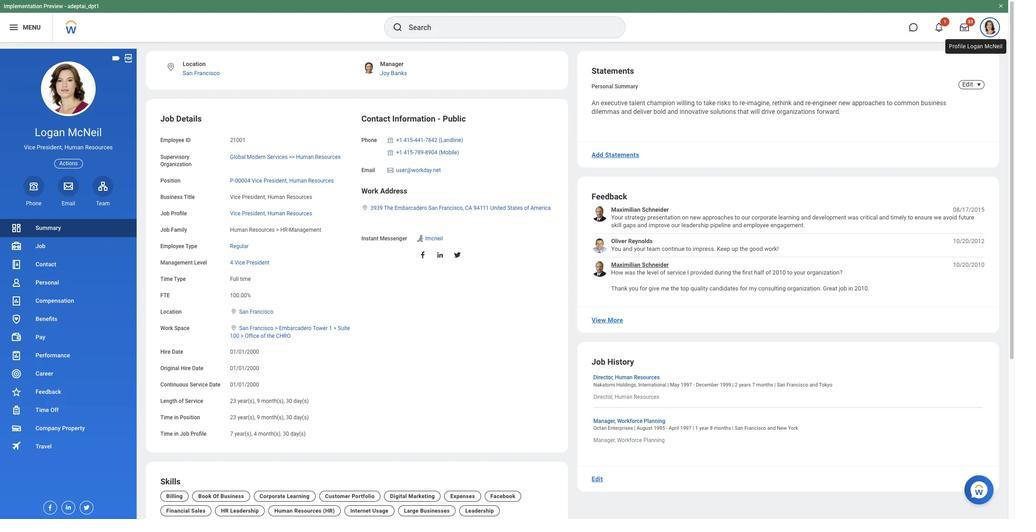 Task type: locate. For each thing, give the bounding box(es) containing it.
0 vertical spatial management
[[289, 227, 322, 233]]

1 vertical spatial day(s)
[[294, 415, 309, 421]]

2 vertical spatial profile
[[191, 431, 207, 438]]

human down logan mcneil
[[64, 144, 84, 151]]

month(s), for time in position
[[262, 415, 285, 421]]

0 horizontal spatial hire
[[161, 349, 171, 355]]

date left continuous service date element
[[209, 382, 221, 388]]

1 vertical spatial manager, workforce planning
[[594, 438, 665, 444]]

job up job family
[[161, 211, 170, 217]]

email
[[362, 167, 375, 174], [62, 201, 75, 207]]

performance link
[[0, 347, 137, 365]]

1 01/01/2000 from the top
[[230, 349, 259, 355]]

1 vertical spatial month(s),
[[262, 415, 285, 421]]

30 inside time in job profile 'element'
[[283, 431, 289, 438]]

manager, workforce planning down enterprises at the right bottom
[[594, 438, 665, 444]]

octan
[[594, 426, 607, 432]]

twitter image right linkedin image
[[453, 251, 462, 259]]

0 vertical spatial maximilian schneider link
[[612, 206, 669, 214]]

1 horizontal spatial list
[[592, 206, 985, 293]]

1 employee from the top
[[161, 137, 184, 144]]

personal inside list
[[36, 280, 59, 286]]

year(s), inside time in position element
[[238, 415, 256, 421]]

0 vertical spatial 30
[[286, 398, 292, 405]]

profile logan mcneil tooltip
[[944, 37, 1009, 56]]

of right the states
[[525, 205, 530, 211]]

organization
[[161, 161, 192, 168]]

1 vertical spatial 30
[[286, 415, 292, 421]]

full
[[230, 276, 239, 283]]

in down length of service
[[174, 415, 179, 421]]

of right "half"
[[766, 270, 772, 276]]

2 vertical spatial date
[[209, 382, 221, 388]]

1 phone image from the top
[[386, 137, 395, 144]]

vice inside 4 vice president "link"
[[235, 260, 245, 266]]

re-
[[740, 99, 747, 107], [806, 99, 813, 107]]

30 for time in position
[[286, 415, 292, 421]]

manager,
[[594, 419, 616, 425], [594, 438, 616, 444]]

1 vertical spatial contact
[[36, 261, 56, 268]]

2 employee's photo (maximilian schneider) image from the top
[[592, 261, 608, 277]]

vice
[[24, 144, 35, 151], [252, 178, 263, 184], [230, 194, 241, 201], [230, 211, 241, 217], [235, 260, 245, 266]]

0 vertical spatial vice president, human resources
[[24, 144, 113, 151]]

benefits link
[[0, 311, 137, 329]]

| left may
[[668, 382, 669, 388]]

1 vertical spatial 1997
[[681, 426, 692, 432]]

1 horizontal spatial facebook image
[[419, 251, 427, 259]]

- left public
[[438, 114, 441, 124]]

2 schneider from the top
[[642, 262, 669, 268]]

0 horizontal spatial new
[[691, 214, 702, 221]]

1 re- from the left
[[740, 99, 747, 107]]

1 vertical spatial hire
[[181, 366, 191, 372]]

employee's photo (maximilian schneider) image for how was the level of service i provided during the first half of 2010 to your organization? thank you for give me the top quality candidates for my consulting organization. great job in 2010.
[[592, 261, 608, 277]]

performance
[[36, 352, 70, 359]]

continue
[[662, 246, 685, 253]]

1 vertical spatial personal
[[36, 280, 59, 286]]

president, down 00004
[[242, 194, 266, 201]]

logan down 33 button at the right
[[968, 43, 984, 50]]

2 23 year(s), 9 month(s), 30 day(s) from the top
[[230, 415, 309, 421]]

7 down time in position element
[[230, 431, 233, 438]]

0 vertical spatial year(s),
[[238, 398, 256, 405]]

learning
[[287, 494, 310, 500]]

2 9 from the top
[[257, 415, 260, 421]]

>
[[276, 227, 279, 233], [275, 326, 278, 332], [334, 326, 337, 332], [241, 333, 244, 339]]

maximilian
[[612, 206, 641, 213], [612, 262, 641, 268]]

location image
[[166, 62, 176, 72], [230, 309, 238, 315], [230, 325, 238, 332]]

the
[[384, 205, 394, 211]]

1 9 from the top
[[257, 398, 260, 405]]

>>
[[289, 154, 295, 160]]

menu banner
[[0, 0, 1009, 42]]

phone image
[[27, 181, 40, 192]]

strategy
[[625, 214, 647, 221]]

0 vertical spatial employee
[[161, 137, 184, 144]]

job right job 'image' at top
[[36, 243, 46, 250]]

compensation link
[[0, 292, 137, 311]]

415- inside 'link'
[[404, 149, 415, 156]]

contact image
[[11, 259, 22, 270]]

type down 'management level'
[[174, 276, 186, 283]]

company property
[[36, 425, 85, 432]]

personal link
[[0, 274, 137, 292]]

1 horizontal spatial mail image
[[386, 167, 395, 174]]

1 vertical spatial months
[[715, 426, 732, 432]]

length of service
[[161, 398, 203, 405]]

1 manager, from the top
[[594, 419, 616, 425]]

and left tokyo at the bottom of page
[[810, 382, 819, 388]]

management down employee type
[[161, 260, 193, 266]]

2 horizontal spatial 1
[[944, 19, 947, 24]]

0 vertical spatial 01/01/2000
[[230, 349, 259, 355]]

+1 415-441-7842 (landline) link
[[396, 136, 463, 144]]

0 vertical spatial new
[[839, 99, 851, 107]]

1 director, from the top
[[594, 375, 614, 381]]

month(s), inside time in position element
[[262, 415, 285, 421]]

manager, down octan
[[594, 438, 616, 444]]

30 inside length of service element
[[286, 398, 292, 405]]

facebook image down the aim icon
[[419, 251, 427, 259]]

linkedin image
[[436, 251, 444, 259]]

1 vertical spatial maximilian
[[612, 262, 641, 268]]

vice inside p-00004 vice president, human resources link
[[252, 178, 263, 184]]

more
[[608, 317, 624, 324]]

2 director, human resources from the top
[[594, 394, 660, 401]]

team
[[647, 246, 661, 253]]

property
[[62, 425, 85, 432]]

1 vertical spatial new
[[691, 214, 702, 221]]

phone image for +1 415-789-8904 (mobile)
[[386, 149, 395, 156]]

in down time in position
[[174, 431, 179, 438]]

1 right 'tower' at the left bottom
[[329, 326, 332, 332]]

0 horizontal spatial leadership
[[230, 508, 259, 515]]

1 maximilian from the top
[[612, 206, 641, 213]]

customer portfolio
[[325, 494, 375, 500]]

1 maximilian schneider link from the top
[[612, 206, 669, 214]]

job for job family
[[161, 227, 170, 233]]

continuous service date
[[161, 382, 221, 388]]

san inside contact information - public group
[[429, 205, 438, 211]]

twitter image
[[453, 251, 462, 259], [80, 502, 90, 512]]

logan inside the "navigation pane" region
[[35, 126, 65, 139]]

marketing
[[409, 494, 435, 500]]

human up vice president, human resources link
[[268, 194, 285, 201]]

employee's photo (maximilian schneider) image
[[592, 206, 608, 222], [592, 261, 608, 277]]

location inside job details group
[[161, 309, 182, 316]]

chro
[[276, 333, 291, 339]]

2 vertical spatial month(s),
[[258, 431, 282, 438]]

location image for work space
[[230, 325, 238, 332]]

1 horizontal spatial 1
[[696, 426, 699, 432]]

maximilian up your
[[612, 206, 641, 213]]

manager, workforce planning up enterprises at the right bottom
[[594, 419, 666, 425]]

history
[[608, 358, 635, 367]]

human resources > hr-management
[[230, 227, 322, 233]]

1 horizontal spatial embarcadero
[[395, 205, 427, 211]]

mcneil up actions
[[68, 126, 102, 139]]

1 schneider from the top
[[642, 206, 669, 213]]

0 vertical spatial 9
[[257, 398, 260, 405]]

planning down 1995 at right bottom
[[644, 438, 665, 444]]

1 maximilian schneider from the top
[[612, 206, 669, 213]]

vice inside the "navigation pane" region
[[24, 144, 35, 151]]

0 vertical spatial edit
[[963, 81, 974, 88]]

financial
[[166, 508, 190, 515]]

0 horizontal spatial 4
[[230, 260, 233, 266]]

approaches up pipeline
[[703, 214, 734, 221]]

length of service element
[[230, 393, 309, 405]]

0 vertical spatial phone image
[[386, 137, 395, 144]]

23 inside length of service element
[[230, 398, 236, 405]]

joy
[[380, 70, 390, 77]]

of right office
[[261, 333, 266, 339]]

facebook image
[[419, 251, 427, 259], [44, 502, 54, 512]]

0 vertical spatial was
[[849, 214, 859, 221]]

resources inside business title element
[[287, 194, 312, 201]]

you
[[612, 246, 622, 253]]

human up regular link
[[230, 227, 248, 233]]

director, up the nakatomi
[[594, 375, 614, 381]]

management inside job family "element"
[[289, 227, 322, 233]]

2 vertical spatial in
[[174, 431, 179, 438]]

23 for length of service
[[230, 398, 236, 405]]

time off image
[[11, 405, 22, 416]]

9 up time in position element
[[257, 398, 260, 405]]

the left first
[[733, 270, 742, 276]]

1997 right april
[[681, 426, 692, 432]]

maximilian schneider for strategy
[[612, 206, 669, 213]]

2 maximilian schneider link from the top
[[612, 261, 669, 269]]

service down continuous service date
[[185, 398, 203, 405]]

23 year(s), 9 month(s), 30 day(s) for position
[[230, 415, 309, 421]]

linkedin image
[[62, 502, 72, 512]]

1 horizontal spatial re-
[[806, 99, 813, 107]]

vice president, human resources inside the "navigation pane" region
[[24, 144, 113, 151]]

2 vertical spatial location image
[[230, 325, 238, 332]]

how was the level of service i provided during the first half of 2010 to your organization? thank you for give me the top quality candidates for my consulting organization. great job in 2010.
[[612, 270, 870, 292]]

instant
[[362, 236, 379, 242]]

facebook image inside the "navigation pane" region
[[44, 502, 54, 512]]

1 vertical spatial +1
[[396, 149, 403, 156]]

team logan mcneil element
[[93, 200, 114, 207]]

time inside "link"
[[36, 407, 49, 414]]

our down presentation
[[672, 222, 681, 229]]

work for work space
[[161, 326, 173, 332]]

oliver reynolds
[[612, 238, 653, 245]]

1 vertical spatial business
[[221, 494, 244, 500]]

month(s), inside time in job profile 'element'
[[258, 431, 282, 438]]

profile inside "tooltip"
[[950, 43, 967, 50]]

> left hr-
[[276, 227, 279, 233]]

career image
[[11, 369, 22, 380]]

month(s), down time in position element
[[258, 431, 282, 438]]

to right "risks"
[[733, 99, 739, 107]]

resources right >>
[[315, 154, 341, 160]]

continuous service date element
[[230, 377, 259, 389]]

1 horizontal spatial for
[[741, 285, 748, 292]]

2 01/01/2000 from the top
[[230, 366, 259, 372]]

location image left location san francisco
[[166, 62, 176, 72]]

phone image
[[386, 137, 395, 144], [386, 149, 395, 156]]

months right 8
[[715, 426, 732, 432]]

thank
[[612, 285, 628, 292]]

of inside contact information - public group
[[525, 205, 530, 211]]

expenses
[[451, 494, 475, 500]]

add statements button
[[588, 146, 643, 164]]

navigation pane region
[[0, 49, 137, 520]]

my
[[750, 285, 758, 292]]

facebook image left linkedin icon
[[44, 502, 54, 512]]

8
[[711, 426, 713, 432]]

year(s), for time in position
[[238, 415, 256, 421]]

search image
[[393, 22, 404, 33]]

0 horizontal spatial feedback
[[36, 389, 61, 396]]

1 vertical spatial work
[[161, 326, 173, 332]]

1 vertical spatial our
[[672, 222, 681, 229]]

date
[[172, 349, 183, 355], [192, 366, 204, 372], [209, 382, 221, 388]]

edit inside button
[[592, 476, 604, 483]]

approaches inside an executive talent champion willing to take risks to re-imagine, rethink and re-engineer new approaches to common business dilemmas and deliver bold and innovative solutions that will drive organizations forward.
[[853, 99, 886, 107]]

profile down inbox large icon
[[950, 43, 967, 50]]

schneider up presentation
[[642, 206, 669, 213]]

1 horizontal spatial personal
[[592, 83, 614, 90]]

maximilian schneider up the level at the right of page
[[612, 262, 669, 268]]

profile logan mcneil
[[950, 43, 1004, 50]]

2 employee from the top
[[161, 244, 184, 250]]

100
[[230, 333, 239, 339]]

length
[[161, 398, 177, 405]]

type for employee type
[[186, 244, 197, 250]]

year(s), inside length of service element
[[238, 398, 256, 405]]

pay image
[[11, 332, 22, 343]]

contact link
[[0, 256, 137, 274]]

instant messenger
[[362, 236, 407, 242]]

0 horizontal spatial work
[[161, 326, 173, 332]]

1 manager, workforce planning from the top
[[594, 419, 666, 425]]

an executive talent champion willing to take risks to re-imagine, rethink and re-engineer new approaches to common business dilemmas and deliver bold and innovative solutions that will drive organizations forward.
[[592, 99, 949, 115]]

and right pipeline
[[733, 222, 743, 229]]

1 vertical spatial vice president, human resources
[[230, 194, 312, 201]]

and left timely
[[880, 214, 890, 221]]

business
[[161, 194, 183, 201], [221, 494, 244, 500]]

embarcadero right 'the'
[[395, 205, 427, 211]]

to left corporate
[[735, 214, 741, 221]]

time for time off
[[36, 407, 49, 414]]

0 vertical spatial 23
[[230, 398, 236, 405]]

maximilian schneider link
[[612, 206, 669, 214], [612, 261, 669, 269]]

9 up time in job profile 'element'
[[257, 415, 260, 421]]

1 415- from the top
[[404, 137, 415, 144]]

1 horizontal spatial edit
[[963, 81, 974, 88]]

1 horizontal spatial feedback
[[592, 192, 628, 201]]

location image
[[362, 205, 369, 211]]

location for location
[[161, 309, 182, 316]]

time in position element
[[230, 409, 309, 422]]

0 vertical spatial director,
[[594, 375, 614, 381]]

1 horizontal spatial management
[[289, 227, 322, 233]]

0 vertical spatial work
[[362, 187, 379, 195]]

day(s) inside time in job profile 'element'
[[291, 431, 306, 438]]

resources inside job family "element"
[[249, 227, 275, 233]]

2 vertical spatial 01/01/2000
[[230, 382, 259, 388]]

position up time in job profile
[[180, 415, 200, 421]]

30 inside time in position element
[[286, 415, 292, 421]]

timely
[[891, 214, 907, 221]]

time for time type
[[161, 276, 173, 283]]

performance image
[[11, 351, 22, 362]]

0 vertical spatial location
[[183, 61, 206, 67]]

9 for time in position
[[257, 415, 260, 421]]

phone image for +1 415-441-7842 (landline)
[[386, 137, 395, 144]]

9 inside length of service element
[[257, 398, 260, 405]]

1 horizontal spatial profile
[[191, 431, 207, 438]]

mcneil down profile logan mcneil image
[[986, 43, 1004, 50]]

of
[[213, 494, 219, 500]]

9 for length of service
[[257, 398, 260, 405]]

01/01/2000 for original hire date
[[230, 366, 259, 372]]

1 vertical spatial date
[[192, 366, 204, 372]]

type up 'management level'
[[186, 244, 197, 250]]

0 vertical spatial maximilian schneider
[[612, 206, 669, 213]]

2 maximilian from the top
[[612, 262, 641, 268]]

feedback inside list
[[36, 389, 61, 396]]

travel image
[[11, 441, 22, 452]]

work inside job details group
[[161, 326, 173, 332]]

business title element
[[230, 189, 312, 201]]

30 up time in job profile 'element'
[[286, 415, 292, 421]]

3939 the embarcadero san francisco, ca 94111 united states of america
[[371, 205, 551, 211]]

job details button
[[161, 114, 202, 124]]

day(s) down time in position element
[[291, 431, 306, 438]]

employee id element
[[230, 132, 246, 144]]

4 down time in position element
[[254, 431, 257, 438]]

francisco inside san francisco > embarcadero tower 1 > suite 100 > office of the chro
[[250, 326, 274, 332]]

1 button
[[930, 17, 950, 37]]

1 vertical spatial logan
[[35, 126, 65, 139]]

schneider
[[642, 206, 669, 213], [642, 262, 669, 268]]

1 vertical spatial employee
[[161, 244, 184, 250]]

1 horizontal spatial san francisco link
[[239, 307, 274, 316]]

san inside location san francisco
[[183, 70, 193, 77]]

resources
[[85, 144, 113, 151], [315, 154, 341, 160], [308, 178, 334, 184], [287, 194, 312, 201], [287, 211, 312, 217], [249, 227, 275, 233], [634, 375, 660, 381], [634, 394, 660, 401], [295, 508, 322, 515]]

month(s), for time in job profile
[[258, 431, 282, 438]]

position down organization
[[161, 178, 181, 184]]

contact for contact information - public
[[362, 114, 391, 124]]

job
[[161, 114, 174, 124], [161, 211, 170, 217], [161, 227, 170, 233], [36, 243, 46, 250], [592, 358, 606, 367], [180, 431, 189, 438]]

year(s), inside time in job profile 'element'
[[235, 431, 253, 438]]

0 horizontal spatial summary
[[36, 225, 61, 232]]

1 inside button
[[944, 19, 947, 24]]

01/01/2000 up continuous service date element
[[230, 366, 259, 372]]

23 for time in position
[[230, 415, 236, 421]]

0 vertical spatial location image
[[166, 62, 176, 72]]

digital marketing
[[390, 494, 435, 500]]

0 horizontal spatial mail image
[[63, 181, 74, 192]]

1 employee's photo (maximilian schneider) image from the top
[[592, 206, 608, 222]]

financial sales button
[[161, 506, 212, 517]]

1 vertical spatial was
[[625, 270, 636, 276]]

year(s), up time in job profile 'element'
[[238, 415, 256, 421]]

0 vertical spatial mcneil
[[986, 43, 1004, 50]]

0 vertical spatial embarcadero
[[395, 205, 427, 211]]

edit for edit 'link'
[[963, 81, 974, 88]]

mail image
[[386, 167, 395, 174], [63, 181, 74, 192]]

0 vertical spatial profile
[[950, 43, 967, 50]]

and
[[794, 99, 804, 107], [622, 108, 632, 115], [668, 108, 679, 115], [802, 214, 812, 221], [880, 214, 890, 221], [638, 222, 648, 229], [733, 222, 743, 229], [623, 246, 633, 253], [810, 382, 819, 388], [768, 426, 776, 432]]

hr leadership button
[[215, 506, 265, 517]]

feedback image
[[11, 387, 22, 398]]

job image
[[11, 241, 22, 252]]

- left december
[[694, 382, 695, 388]]

maximilian schneider for was
[[612, 262, 669, 268]]

phone
[[362, 137, 377, 144], [26, 201, 41, 207]]

human inside button
[[275, 508, 293, 515]]

human inside business title element
[[268, 194, 285, 201]]

inbox large image
[[961, 23, 970, 32]]

location image down 100.00%
[[230, 309, 238, 315]]

director, human resources
[[594, 375, 660, 381], [594, 394, 660, 401]]

- inside menu banner
[[64, 3, 66, 10]]

1 horizontal spatial date
[[192, 366, 204, 372]]

of
[[525, 205, 530, 211], [661, 270, 666, 276], [766, 270, 772, 276], [261, 333, 266, 339], [179, 398, 184, 405]]

3939 the embarcadero san francisco, ca 94111 united states of america link
[[371, 203, 551, 211]]

0 horizontal spatial date
[[172, 349, 183, 355]]

0 vertical spatial twitter image
[[453, 251, 462, 259]]

01/01/2000 for hire date
[[230, 349, 259, 355]]

vice president, human resources up job family "element"
[[230, 211, 312, 217]]

2 23 from the top
[[230, 415, 236, 421]]

1 horizontal spatial 7
[[753, 382, 756, 388]]

1 horizontal spatial phone
[[362, 137, 377, 144]]

resources up international
[[634, 375, 660, 381]]

day(s) up time in job profile 'element'
[[294, 415, 309, 421]]

mail image inside popup button
[[63, 181, 74, 192]]

2 415- from the top
[[404, 149, 415, 156]]

re- up that
[[740, 99, 747, 107]]

7 right years
[[753, 382, 756, 388]]

+1 inside 'link'
[[396, 149, 403, 156]]

up
[[732, 246, 739, 253]]

23 year(s), 9 month(s), 30 day(s) for service
[[230, 398, 309, 405]]

view printable version (pdf) image
[[124, 53, 134, 63]]

maximilian schneider up strategy on the top of the page
[[612, 206, 669, 213]]

30 up time in position element
[[286, 398, 292, 405]]

that
[[738, 108, 749, 115]]

contact information - public
[[362, 114, 466, 124]]

2 +1 from the top
[[396, 149, 403, 156]]

list
[[592, 206, 985, 293], [0, 219, 137, 456]]

pipeline
[[711, 222, 731, 229]]

resources up hr-
[[287, 211, 312, 217]]

day(s) inside length of service element
[[294, 398, 309, 405]]

work up location icon
[[362, 187, 379, 195]]

personal for personal
[[36, 280, 59, 286]]

hire up original
[[161, 349, 171, 355]]

work
[[362, 187, 379, 195], [161, 326, 173, 332]]

rethink
[[773, 99, 792, 107]]

1 23 year(s), 9 month(s), 30 day(s) from the top
[[230, 398, 309, 405]]

month(s), for length of service
[[262, 398, 285, 405]]

work inside contact information - public group
[[362, 187, 379, 195]]

0 horizontal spatial contact
[[36, 261, 56, 268]]

1 horizontal spatial mcneil
[[986, 43, 1004, 50]]

9 inside time in position element
[[257, 415, 260, 421]]

0 horizontal spatial facebook image
[[44, 502, 54, 512]]

1 vertical spatial type
[[174, 276, 186, 283]]

future
[[959, 214, 975, 221]]

title
[[184, 194, 195, 201]]

phone image left 441-
[[386, 137, 395, 144]]

aim image
[[416, 234, 425, 243]]

p-00004 vice president, human resources link
[[230, 176, 334, 184]]

contact information - public group
[[362, 114, 554, 265]]

7 inside time in job profile 'element'
[[230, 431, 233, 438]]

human down >>
[[289, 178, 307, 184]]

location inside location san francisco
[[183, 61, 206, 67]]

an
[[592, 99, 600, 107]]

summary up job link
[[36, 225, 61, 232]]

in for 23 year(s), 9 month(s), 30 day(s)
[[174, 415, 179, 421]]

phone logan mcneil element
[[23, 200, 44, 207]]

phone inside contact information - public group
[[362, 137, 377, 144]]

contact inside contact information - public group
[[362, 114, 391, 124]]

in
[[849, 285, 854, 292], [174, 415, 179, 421], [174, 431, 179, 438]]

0 horizontal spatial email
[[62, 201, 75, 207]]

2 workforce from the top
[[618, 438, 643, 444]]

0 horizontal spatial months
[[715, 426, 732, 432]]

new up leadership
[[691, 214, 702, 221]]

your down reynolds on the top of the page
[[634, 246, 646, 253]]

1 horizontal spatial months
[[757, 382, 774, 388]]

months right years
[[757, 382, 774, 388]]

original
[[161, 366, 180, 372]]

3 01/01/2000 from the top
[[230, 382, 259, 388]]

1 +1 from the top
[[396, 137, 403, 144]]

4 inside time in job profile 'element'
[[254, 431, 257, 438]]

4 vice president
[[230, 260, 270, 266]]

vice down p-
[[230, 194, 241, 201]]

skill
[[612, 222, 622, 229]]

01/01/2000 up original hire date element
[[230, 349, 259, 355]]

organization.
[[788, 285, 822, 292]]

resources down learning
[[295, 508, 322, 515]]

0 vertical spatial email
[[362, 167, 375, 174]]

1999
[[721, 382, 732, 388]]

23 inside time in position element
[[230, 415, 236, 421]]

1 horizontal spatial business
[[221, 494, 244, 500]]

was left critical
[[849, 214, 859, 221]]

to inside the 'how was the level of service i provided during the first half of 2010 to your organization? thank you for give me the top quality candidates for my consulting organization. great job in 2010.'
[[788, 270, 793, 276]]

email logan mcneil element
[[58, 200, 79, 207]]

2 maximilian schneider from the top
[[612, 262, 669, 268]]

2 phone image from the top
[[386, 149, 395, 156]]

statements up personal summary element
[[592, 66, 635, 76]]

1 vertical spatial maximilian schneider
[[612, 262, 669, 268]]

vice inside business title element
[[230, 194, 241, 201]]

1 vertical spatial 1
[[329, 326, 332, 332]]

statements right add
[[606, 151, 640, 158]]

full time
[[230, 276, 251, 283]]

manager, up octan
[[594, 419, 616, 425]]

schneider for presentation
[[642, 206, 669, 213]]

1 horizontal spatial work
[[362, 187, 379, 195]]

day(s) inside time in position element
[[294, 415, 309, 421]]

1 vertical spatial statements
[[606, 151, 640, 158]]

0 vertical spatial month(s),
[[262, 398, 285, 405]]

corporate
[[752, 214, 778, 221]]

01/01/2000 down original hire date element
[[230, 382, 259, 388]]

month(s), up time in job profile 'element'
[[262, 415, 285, 421]]

resources down logan mcneil
[[85, 144, 113, 151]]

0 vertical spatial position
[[161, 178, 181, 184]]

job for job history
[[592, 358, 606, 367]]

1 workforce from the top
[[618, 419, 643, 425]]

embarcadero inside contact information - public group
[[395, 205, 427, 211]]

facebook
[[491, 494, 516, 500]]

job inside list
[[36, 243, 46, 250]]

23
[[230, 398, 236, 405], [230, 415, 236, 421]]

p-
[[230, 178, 235, 184]]

job for job details
[[161, 114, 174, 124]]

2 vertical spatial 30
[[283, 431, 289, 438]]

benefits image
[[11, 314, 22, 325]]

1 right "notifications large" icon
[[944, 19, 947, 24]]

location for location san francisco
[[183, 61, 206, 67]]

1 vertical spatial location image
[[230, 309, 238, 315]]

facebook image inside contact information - public group
[[419, 251, 427, 259]]

1 vertical spatial email
[[62, 201, 75, 207]]

of right length
[[179, 398, 184, 405]]

job
[[840, 285, 848, 292]]

1 23 from the top
[[230, 398, 236, 405]]

0 vertical spatial facebook image
[[419, 251, 427, 259]]

vice inside vice president, human resources link
[[230, 211, 241, 217]]

in right the job
[[849, 285, 854, 292]]

4 vice president link
[[230, 258, 270, 266]]

month(s), inside length of service element
[[262, 398, 285, 405]]

maximilian schneider link for strategy
[[612, 206, 669, 214]]

contact inside contact link
[[36, 261, 56, 268]]

employee's photo (maximilian schneider) image left how
[[592, 261, 608, 277]]

4 inside "link"
[[230, 260, 233, 266]]

+1 left the 789-
[[396, 149, 403, 156]]



Task type: describe. For each thing, give the bounding box(es) containing it.
feedback link
[[0, 383, 137, 402]]

job details group
[[161, 114, 353, 439]]

york
[[789, 426, 799, 432]]

time for time in job profile
[[161, 431, 173, 438]]

and down strategy on the top of the page
[[638, 222, 648, 229]]

mcneil inside profile logan mcneil "tooltip"
[[986, 43, 1004, 50]]

time for time in position
[[161, 415, 173, 421]]

full time element
[[230, 275, 251, 283]]

level
[[647, 270, 659, 276]]

summary inside list
[[36, 225, 61, 232]]

book of business button
[[193, 492, 250, 503]]

portfolio
[[352, 494, 375, 500]]

vice president, human resources for vice president, human resources link
[[230, 211, 312, 217]]

was inside your strategy presentation on new approaches to our corporate learning and development was critical and timely to ensure we avoid future skill gaps and improve our leadership pipeline and employee engagement.
[[849, 214, 859, 221]]

top
[[681, 285, 690, 292]]

suite
[[338, 326, 350, 332]]

0 vertical spatial hire
[[161, 349, 171, 355]]

time in position
[[161, 415, 200, 421]]

book of business
[[198, 494, 244, 500]]

president, inside the "navigation pane" region
[[37, 144, 63, 151]]

job profile
[[161, 211, 187, 217]]

and down oliver reynolds link
[[623, 246, 633, 253]]

i
[[688, 270, 689, 276]]

vice president, human resources for business title element in the top of the page
[[230, 194, 312, 201]]

financial sales
[[166, 508, 206, 515]]

original hire date element
[[230, 360, 259, 372]]

new inside your strategy presentation on new approaches to our corporate learning and development was critical and timely to ensure we avoid future skill gaps and improve our leadership pipeline and employee engagement.
[[691, 214, 702, 221]]

on
[[683, 214, 689, 221]]

> right the "100"
[[241, 333, 244, 339]]

date for hire
[[192, 366, 204, 372]]

phone inside phone logan mcneil element
[[26, 201, 41, 207]]

director, human resources link
[[594, 373, 660, 381]]

- left april
[[667, 426, 668, 432]]

0 vertical spatial months
[[757, 382, 774, 388]]

compensation image
[[11, 296, 22, 307]]

billing button
[[161, 492, 189, 503]]

president, down business title element in the top of the page
[[242, 211, 266, 217]]

30 for time in job profile
[[283, 431, 289, 438]]

2 manager, workforce planning from the top
[[594, 438, 665, 444]]

day(s) for time in position
[[294, 415, 309, 421]]

in for 7 year(s), 4 month(s), 30 day(s)
[[174, 431, 179, 438]]

94111
[[474, 205, 489, 211]]

san francisco > embarcadero tower 1 > suite 100 > office of the chro
[[230, 326, 350, 339]]

keep
[[718, 246, 731, 253]]

0 horizontal spatial twitter image
[[80, 502, 90, 512]]

francisco inside location san francisco
[[194, 70, 220, 77]]

email inside contact information - public group
[[362, 167, 375, 174]]

employee's photo (oliver reynolds) image
[[592, 237, 608, 253]]

resources inside 'human resources (hr)' button
[[295, 508, 322, 515]]

give
[[649, 285, 660, 292]]

corporate
[[260, 494, 286, 500]]

tokyo
[[820, 382, 833, 388]]

risks
[[718, 99, 731, 107]]

solutions
[[711, 108, 737, 115]]

1 leadership from the left
[[230, 508, 259, 515]]

1 for from the left
[[640, 285, 648, 292]]

location image for location
[[230, 309, 238, 315]]

100.00%
[[230, 293, 251, 299]]

work for work address
[[362, 187, 379, 195]]

internet usage
[[351, 508, 389, 515]]

edit link
[[963, 80, 974, 89]]

large
[[404, 508, 419, 515]]

job down time in position
[[180, 431, 189, 438]]

tag image
[[111, 53, 121, 63]]

30 for length of service
[[286, 398, 292, 405]]

user@workday.net
[[396, 167, 441, 174]]

family
[[171, 227, 187, 233]]

day(s) for time in job profile
[[291, 431, 306, 438]]

you and your team continue to impress.  keep up the good work!
[[612, 246, 779, 253]]

engagement.
[[771, 222, 806, 229]]

personal summary element
[[592, 82, 639, 90]]

list containing summary
[[0, 219, 137, 456]]

global modern services >> human resources
[[230, 154, 341, 160]]

december
[[696, 382, 719, 388]]

2 leadership from the left
[[466, 508, 494, 515]]

san inside san francisco > embarcadero tower 1 > suite 100 > office of the chro
[[239, 326, 249, 332]]

approaches inside your strategy presentation on new approaches to our corporate learning and development was critical and timely to ensure we avoid future skill gaps and improve our leadership pipeline and employee engagement.
[[703, 214, 734, 221]]

0 horizontal spatial san francisco link
[[183, 70, 220, 77]]

0 vertical spatial our
[[742, 214, 751, 221]]

fte element
[[230, 287, 251, 300]]

caret down image
[[974, 81, 985, 88]]

7842
[[425, 137, 438, 144]]

+1 for +1 415-441-7842 (landline)
[[396, 137, 403, 144]]

Search Workday  search field
[[409, 17, 607, 37]]

work space
[[161, 326, 190, 332]]

the right up
[[740, 246, 749, 253]]

2 director, from the top
[[594, 394, 614, 401]]

san francisco > embarcadero tower 1 > suite 100 > office of the chro link
[[230, 324, 350, 339]]

employee
[[744, 222, 770, 229]]

email inside popup button
[[62, 201, 75, 207]]

0 horizontal spatial your
[[634, 246, 646, 253]]

employee for employee id
[[161, 137, 184, 144]]

in inside the 'how was the level of service i provided during the first half of 2010 to your organization? thank you for give me the top quality candidates for my consulting organization. great job in 2010.'
[[849, 285, 854, 292]]

vice president, human resources link
[[230, 209, 312, 217]]

new inside an executive talent champion willing to take risks to re-imagine, rethink and re-engineer new approaches to common business dilemmas and deliver bold and innovative solutions that will drive organizations forward.
[[839, 99, 851, 107]]

fte
[[161, 293, 170, 299]]

> inside job family "element"
[[276, 227, 279, 233]]

date for service
[[209, 382, 221, 388]]

year(s), for length of service
[[238, 398, 256, 405]]

> left suite
[[334, 326, 337, 332]]

and up organizations
[[794, 99, 804, 107]]

1 vertical spatial san francisco link
[[239, 307, 274, 316]]

statements inside button
[[606, 151, 640, 158]]

job for job profile
[[161, 211, 170, 217]]

personal image
[[11, 278, 22, 289]]

1 director, human resources from the top
[[594, 375, 660, 381]]

user@workday.net link
[[396, 165, 441, 174]]

of right the level at the right of page
[[661, 270, 666, 276]]

0 vertical spatial statements
[[592, 66, 635, 76]]

close environment banner image
[[999, 3, 1005, 9]]

hire date
[[161, 349, 183, 355]]

san francisco
[[239, 309, 274, 316]]

hire date element
[[230, 344, 259, 356]]

drive
[[762, 108, 776, 115]]

regular link
[[230, 242, 249, 250]]

| right years
[[775, 382, 776, 388]]

time in job profile element
[[230, 426, 306, 438]]

- inside contact information - public group
[[438, 114, 441, 124]]

company property link
[[0, 420, 137, 438]]

time off link
[[0, 402, 137, 420]]

0 vertical spatial date
[[172, 349, 183, 355]]

human inside job family "element"
[[230, 227, 248, 233]]

your inside the 'how was the level of service i provided during the first half of 2010 to your organization? thank you for give me the top quality candidates for my consulting organization. great job in 2010.'
[[795, 270, 806, 276]]

international
[[639, 382, 667, 388]]

we
[[935, 214, 942, 221]]

resources inside the "navigation pane" region
[[85, 144, 113, 151]]

2 re- from the left
[[806, 99, 813, 107]]

1 vertical spatial service
[[185, 398, 203, 405]]

summary image
[[11, 223, 22, 234]]

1 horizontal spatial hire
[[181, 366, 191, 372]]

1 inside san francisco > embarcadero tower 1 > suite 100 > office of the chro
[[329, 326, 332, 332]]

resources inside global modern services >> human resources link
[[315, 154, 341, 160]]

benefits
[[36, 316, 57, 323]]

year(s), for time in job profile
[[235, 431, 253, 438]]

large businesses
[[404, 508, 450, 515]]

day(s) for length of service
[[294, 398, 309, 405]]

01/01/2000 for continuous service date
[[230, 382, 259, 388]]

human down holdings,
[[615, 394, 633, 401]]

1 vertical spatial position
[[180, 415, 200, 421]]

human inside the "navigation pane" region
[[64, 144, 84, 151]]

manager
[[380, 61, 404, 67]]

management level
[[161, 260, 207, 266]]

facebook button
[[485, 492, 522, 503]]

summary link
[[0, 219, 137, 238]]

job for job
[[36, 243, 46, 250]]

2 manager, from the top
[[594, 438, 616, 444]]

engineer
[[813, 99, 838, 107]]

7 year(s), 4 month(s), 30 day(s)
[[230, 431, 306, 438]]

1 vertical spatial planning
[[644, 438, 665, 444]]

president, up business title element in the top of the page
[[264, 178, 288, 184]]

and right the learning
[[802, 214, 812, 221]]

employee's photo (maximilian schneider) image for your strategy presentation on new approaches to our corporate learning and development was critical and timely to ensure we avoid future skill gaps and improve our leadership pipeline and employee engagement.
[[592, 206, 608, 222]]

the right the me
[[671, 285, 680, 292]]

human resources (hr)
[[275, 508, 335, 515]]

maximilian for was
[[612, 262, 641, 268]]

actions
[[59, 160, 78, 167]]

team
[[96, 201, 110, 207]]

joy banks link
[[380, 70, 408, 77]]

of inside san francisco > embarcadero tower 1 > suite 100 > office of the chro
[[261, 333, 266, 339]]

add
[[592, 151, 604, 158]]

united
[[491, 205, 506, 211]]

and down talent
[[622, 108, 632, 115]]

the inside san francisco > embarcadero tower 1 > suite 100 > office of the chro
[[267, 333, 275, 339]]

time type
[[161, 276, 186, 283]]

0 horizontal spatial our
[[672, 222, 681, 229]]

resources down international
[[634, 394, 660, 401]]

0 vertical spatial feedback
[[592, 192, 628, 201]]

list containing maximilian schneider
[[592, 206, 985, 293]]

415- for 789-
[[404, 149, 415, 156]]

to left the impress. on the right of page
[[687, 246, 692, 253]]

job details
[[161, 114, 202, 124]]

logan inside "tooltip"
[[968, 43, 984, 50]]

details
[[176, 114, 202, 124]]

resources inside director, human resources link
[[634, 375, 660, 381]]

the left the level at the right of page
[[637, 270, 646, 276]]

phone button
[[23, 176, 44, 207]]

preview
[[44, 3, 63, 10]]

edit for edit button
[[592, 476, 604, 483]]

resources inside vice president, human resources link
[[287, 211, 312, 217]]

type for time type
[[174, 276, 186, 283]]

2 for from the left
[[741, 285, 748, 292]]

1 vertical spatial profile
[[171, 211, 187, 217]]

+1 for +1 415-789-8904 (mobile)
[[396, 149, 403, 156]]

company property image
[[11, 424, 22, 435]]

your
[[612, 214, 624, 221]]

corporate learning
[[260, 494, 310, 500]]

mail image inside contact information - public group
[[386, 167, 395, 174]]

(mobile)
[[439, 149, 459, 156]]

| left 2
[[733, 382, 734, 388]]

will
[[751, 108, 760, 115]]

0 vertical spatial summary
[[615, 83, 639, 90]]

415- for 441-
[[404, 137, 415, 144]]

during
[[715, 270, 732, 276]]

francisco,
[[439, 205, 464, 211]]

| left year
[[693, 426, 695, 432]]

time
[[240, 276, 251, 283]]

and right bold
[[668, 108, 679, 115]]

hr-
[[281, 227, 289, 233]]

employee for employee type
[[161, 244, 184, 250]]

+1 415-789-8904 (mobile)
[[396, 149, 459, 156]]

profile logan mcneil image
[[984, 20, 998, 37]]

adeptai_dpt1
[[68, 3, 99, 10]]

to right timely
[[909, 214, 914, 221]]

mcneil inside the "navigation pane" region
[[68, 126, 102, 139]]

maximilian schneider link for was
[[612, 261, 669, 269]]

| right 8
[[733, 426, 734, 432]]

to left the common on the right of page
[[888, 99, 893, 107]]

hr
[[221, 508, 229, 515]]

billing
[[166, 494, 183, 500]]

items selected list
[[386, 136, 478, 158]]

0 vertical spatial 7
[[753, 382, 756, 388]]

> up chro
[[275, 326, 278, 332]]

2 vertical spatial 1
[[696, 426, 699, 432]]

0 vertical spatial planning
[[644, 419, 666, 425]]

notifications large image
[[935, 23, 944, 32]]

maximilian for strategy
[[612, 206, 641, 213]]

and left new
[[768, 426, 776, 432]]

schneider for the
[[642, 262, 669, 268]]

was inside the 'how was the level of service i provided during the first half of 2010 to your organization? thank you for give me the top quality candidates for my consulting organization. great job in 2010.'
[[625, 270, 636, 276]]

oliver reynolds link
[[612, 237, 653, 245]]

view more
[[592, 317, 624, 324]]

1 vertical spatial management
[[161, 260, 193, 266]]

job family element
[[230, 222, 322, 234]]

0 vertical spatial service
[[190, 382, 208, 388]]

human up job family "element"
[[268, 211, 285, 217]]

president, inside business title element
[[242, 194, 266, 201]]

gaps
[[624, 222, 636, 229]]

sales
[[191, 508, 206, 515]]

human up holdings,
[[615, 375, 633, 381]]

embarcadero inside san francisco > embarcadero tower 1 > suite 100 > office of the chro
[[279, 326, 312, 332]]

business inside job details group
[[161, 194, 183, 201]]

justify image
[[8, 22, 19, 33]]

resources inside p-00004 vice president, human resources link
[[308, 178, 334, 184]]

human right >>
[[296, 154, 314, 160]]

skills
[[161, 477, 181, 487]]

contact for contact
[[36, 261, 56, 268]]

view team image
[[98, 181, 109, 192]]

personal for personal summary
[[592, 83, 614, 90]]

internet
[[351, 508, 371, 515]]

p-00004 vice president, human resources
[[230, 178, 334, 184]]

| down manager, workforce planning link
[[635, 426, 636, 432]]

address
[[380, 187, 408, 195]]

business inside the book of business button
[[221, 494, 244, 500]]

leadership button
[[460, 506, 500, 517]]

0 vertical spatial 1997
[[681, 382, 693, 388]]



Task type: vqa. For each thing, say whether or not it's contained in the screenshot.
P-
yes



